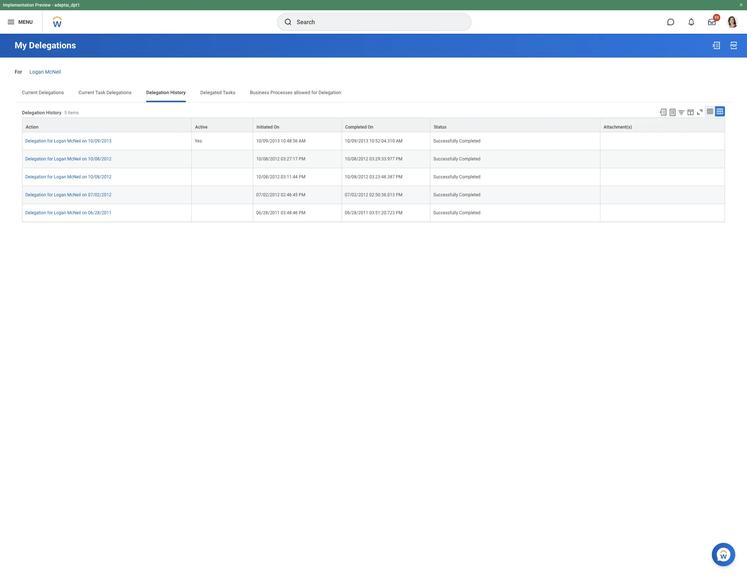 Task type: describe. For each thing, give the bounding box(es) containing it.
expand table image
[[716, 108, 724, 115]]

02:46:45
[[281, 192, 298, 198]]

attachment(s)
[[604, 125, 632, 130]]

logan mcneil
[[29, 69, 61, 75]]

business processes allowed for delegation
[[250, 90, 341, 95]]

attachment(s) button
[[600, 118, 725, 132]]

pm for 10/08/2012 03:11:44 pm
[[299, 175, 305, 180]]

5 on from the top
[[82, 210, 87, 216]]

implementation preview -   adeptai_dpt1
[[3, 3, 80, 8]]

3 row from the top
[[22, 150, 725, 168]]

completed for 10/09/2013 10:52:04.310 am
[[459, 139, 481, 144]]

fullscreen image
[[696, 108, 704, 116]]

10/08/2012 03:29:33.977 pm
[[345, 157, 403, 162]]

toolbar inside my delegations main content
[[656, 106, 725, 118]]

my delegations main content
[[0, 34, 747, 249]]

10/09/2013 10:52:04.310 am
[[345, 139, 403, 144]]

history for delegation history 5 items
[[46, 110, 61, 116]]

successfully for 07/02/2012 02:50:36.013 pm
[[433, 192, 458, 198]]

successfully completed for 10/09/2013 10:52:04.310 am
[[433, 139, 481, 144]]

export to excel image
[[712, 41, 721, 50]]

initiated on button
[[253, 118, 342, 132]]

mcneil for 10/09/2013 10:48:56 am
[[67, 139, 81, 144]]

completed inside popup button
[[345, 125, 367, 130]]

10/08/2012 for 10/08/2012 03:27:17 pm
[[256, 157, 280, 162]]

10/08/2012 down action popup button
[[88, 157, 111, 162]]

logan for 10/08/2012 03:27:17 pm
[[54, 157, 66, 162]]

successfully for 06/28/2011 03:51:20.723 pm
[[433, 210, 458, 216]]

on for 10/08/2012 03:11:44 pm
[[82, 175, 87, 180]]

delegation for logan mcneil on 10/08/2012 for 10/08/2012 03:11:44 pm
[[25, 175, 111, 180]]

logan mcneil link
[[29, 67, 61, 75]]

mcneil for 10/08/2012 03:11:44 pm
[[67, 175, 81, 180]]

items
[[68, 110, 79, 116]]

export to excel image
[[659, 108, 667, 116]]

pm for 10/08/2012 03:23:48.387 pm
[[396, 175, 403, 180]]

tab list inside my delegations main content
[[15, 85, 733, 102]]

mcneil up current delegations
[[45, 69, 61, 75]]

logan right for
[[29, 69, 44, 75]]

successfully completed element for 07/02/2012 02:50:36.013 pm
[[433, 191, 481, 198]]

menu button
[[0, 10, 42, 34]]

-
[[52, 3, 53, 8]]

03:29:33.977
[[369, 157, 395, 162]]

row containing delegation for logan mcneil on 10/09/2013
[[22, 132, 725, 150]]

for right allowed
[[311, 90, 317, 95]]

on for 10/08/2012 03:27:17 pm
[[82, 157, 87, 162]]

logan for 07/02/2012 02:46:45 pm
[[54, 192, 66, 198]]

successfully completed for 10/08/2012 03:23:48.387 pm
[[433, 175, 481, 180]]

pm for 06/28/2011 03:48:46 pm
[[299, 210, 305, 216]]

business
[[250, 90, 269, 95]]

profile logan mcneil image
[[727, 16, 738, 29]]

menu
[[18, 19, 33, 25]]

successfully for 10/09/2013 10:52:04.310 am
[[433, 139, 458, 144]]

processes
[[270, 90, 293, 95]]

10/09/2013 for 10/09/2013 10:52:04.310 am
[[345, 139, 368, 144]]

completed on button
[[342, 118, 430, 132]]

pm for 07/02/2012 02:46:45 pm
[[299, 192, 305, 198]]

menu banner
[[0, 0, 747, 34]]

4 row from the top
[[22, 168, 725, 186]]

delegations right task
[[107, 90, 132, 95]]

allowed
[[294, 90, 310, 95]]

for
[[15, 69, 22, 75]]

delegation for logan mcneil on 07/02/2012
[[25, 192, 111, 198]]

for for 10/08/2012 03:27:17 pm
[[47, 157, 53, 162]]

history for delegation history
[[170, 90, 186, 95]]

33
[[715, 15, 719, 19]]

06/28/2011 03:51:20.723 pm
[[345, 210, 403, 216]]

action
[[26, 125, 38, 130]]

successfully completed for 07/02/2012 02:50:36.013 pm
[[433, 192, 481, 198]]

mcneil for 07/02/2012 02:46:45 pm
[[67, 192, 81, 198]]

export to worksheets image
[[668, 108, 677, 117]]

10/08/2012 for 10/08/2012 03:11:44 pm
[[256, 175, 280, 180]]

inbox large image
[[708, 18, 716, 26]]

10/09/2013 for 10/09/2013 10:48:56 am
[[256, 139, 280, 144]]

10/09/2013 inside "delegation for logan mcneil on 10/09/2013" link
[[88, 139, 111, 144]]

mcneil for 10/08/2012 03:27:17 pm
[[67, 157, 81, 162]]

for down delegation for logan mcneil on 07/02/2012
[[47, 210, 53, 216]]

pm for 10/08/2012 03:29:33.977 pm
[[396, 157, 403, 162]]

successfully for 10/08/2012 03:29:33.977 pm
[[433, 157, 458, 162]]

successfully completed element for 10/08/2012 03:23:48.387 pm
[[433, 173, 481, 180]]

search image
[[284, 18, 292, 26]]

yes
[[195, 139, 202, 144]]

task
[[95, 90, 105, 95]]

Search Workday  search field
[[297, 14, 456, 30]]

07/02/2012 02:50:36.013 pm
[[345, 192, 403, 198]]

logan down delegation for logan mcneil on 07/02/2012
[[54, 210, 66, 216]]

delegation for logan mcneil on 10/08/2012 link for 10/08/2012 03:27:17 pm
[[25, 155, 111, 162]]



Task type: locate. For each thing, give the bounding box(es) containing it.
toolbar
[[656, 106, 725, 118]]

delegation for logan mcneil on 07/02/2012 link
[[25, 191, 111, 198]]

for for 10/08/2012 03:11:44 pm
[[47, 175, 53, 180]]

completed for 07/02/2012 02:50:36.013 pm
[[459, 192, 481, 198]]

07/02/2012
[[88, 192, 111, 198], [256, 192, 280, 198], [345, 192, 368, 198]]

2 horizontal spatial 10/09/2013
[[345, 139, 368, 144]]

delegation history 5 items
[[22, 110, 79, 116]]

am right "10:52:04.310"
[[396, 139, 403, 144]]

4 successfully from the top
[[433, 192, 458, 198]]

1 successfully completed from the top
[[433, 139, 481, 144]]

1 horizontal spatial 06/28/2011
[[256, 210, 280, 216]]

1 horizontal spatial am
[[396, 139, 403, 144]]

row containing delegation for logan mcneil on 07/02/2012
[[22, 186, 725, 204]]

mcneil down "delegation for logan mcneil on 10/09/2013"
[[67, 157, 81, 162]]

successfully completed for 06/28/2011 03:51:20.723 pm
[[433, 210, 481, 216]]

3 successfully completed from the top
[[433, 175, 481, 180]]

action button
[[22, 118, 192, 132]]

1 horizontal spatial history
[[170, 90, 186, 95]]

1 on from the top
[[82, 139, 87, 144]]

successfully completed element
[[433, 137, 481, 144], [433, 155, 481, 162], [433, 173, 481, 180], [433, 191, 481, 198], [433, 209, 481, 216]]

current task delegations
[[79, 90, 132, 95]]

delegation for logan mcneil on 10/08/2012 link
[[25, 155, 111, 162], [25, 173, 111, 180]]

pm right 02:46:45 on the left
[[299, 192, 305, 198]]

completed for 06/28/2011 03:51:20.723 pm
[[459, 210, 481, 216]]

delegations for my delegations
[[29, 40, 76, 51]]

initiated
[[257, 125, 273, 130]]

0 horizontal spatial 06/28/2011
[[88, 210, 111, 216]]

row up 06/28/2011 03:51:20.723 pm
[[22, 186, 725, 204]]

1 06/28/2011 from the left
[[88, 210, 111, 216]]

mcneil inside "link"
[[67, 192, 81, 198]]

2 on from the top
[[82, 157, 87, 162]]

logan inside "link"
[[54, 192, 66, 198]]

implementation
[[3, 3, 34, 8]]

am for 10/09/2013 10:52:04.310 am
[[396, 139, 403, 144]]

current left task
[[79, 90, 94, 95]]

2 successfully from the top
[[433, 157, 458, 162]]

successfully completed
[[433, 139, 481, 144], [433, 157, 481, 162], [433, 175, 481, 180], [433, 192, 481, 198], [433, 210, 481, 216]]

delegation inside "link"
[[25, 192, 46, 198]]

1 horizontal spatial current
[[79, 90, 94, 95]]

10/08/2012 down 10/08/2012 03:29:33.977 pm
[[345, 175, 368, 180]]

03:51:20.723
[[369, 210, 395, 216]]

am right 10:48:56
[[299, 139, 306, 144]]

3 on from the top
[[82, 175, 87, 180]]

0 vertical spatial delegation for logan mcneil on 10/08/2012
[[25, 157, 111, 162]]

pm right 02:50:36.013
[[396, 192, 403, 198]]

0 horizontal spatial am
[[299, 139, 306, 144]]

successfully for 10/08/2012 03:23:48.387 pm
[[433, 175, 458, 180]]

2 delegation for logan mcneil on 10/08/2012 link from the top
[[25, 173, 111, 180]]

select to filter grid data image
[[678, 108, 686, 116]]

2 delegation for logan mcneil on 10/08/2012 from the top
[[25, 175, 111, 180]]

for down "delegation for logan mcneil on 10/09/2013"
[[47, 157, 53, 162]]

current down for
[[22, 90, 38, 95]]

03:23:48.387
[[369, 175, 395, 180]]

0 horizontal spatial 10/09/2013
[[88, 139, 111, 144]]

cell
[[600, 132, 725, 150], [192, 150, 253, 168], [600, 150, 725, 168], [192, 168, 253, 186], [600, 168, 725, 186], [192, 186, 253, 204], [600, 186, 725, 204], [192, 204, 253, 222], [600, 204, 725, 222]]

active button
[[192, 118, 253, 132]]

1 am from the left
[[299, 139, 306, 144]]

10/09/2013 10:48:56 am
[[256, 139, 306, 144]]

1 on from the left
[[274, 125, 279, 130]]

on for completed on
[[368, 125, 373, 130]]

2 06/28/2011 from the left
[[256, 210, 280, 216]]

1 successfully completed element from the top
[[433, 137, 481, 144]]

6 row from the top
[[22, 204, 725, 222]]

logan up delegation for logan mcneil on 07/02/2012 "link"
[[54, 175, 66, 180]]

delegation
[[146, 90, 169, 95], [319, 90, 341, 95], [22, 110, 45, 116], [25, 139, 46, 144], [25, 157, 46, 162], [25, 175, 46, 180], [25, 192, 46, 198], [25, 210, 46, 216]]

mcneil up delegation for logan mcneil on 07/02/2012 "link"
[[67, 175, 81, 180]]

logan for 10/08/2012 03:11:44 pm
[[54, 175, 66, 180]]

03:48:46
[[281, 210, 298, 216]]

delegations
[[29, 40, 76, 51], [39, 90, 64, 95], [107, 90, 132, 95]]

5 successfully from the top
[[433, 210, 458, 216]]

2 horizontal spatial 07/02/2012
[[345, 192, 368, 198]]

completed for 10/08/2012 03:29:33.977 pm
[[459, 157, 481, 162]]

0 vertical spatial history
[[170, 90, 186, 95]]

for up delegation for logan mcneil on 07/02/2012 "link"
[[47, 175, 53, 180]]

history left delegated
[[170, 90, 186, 95]]

1 successfully from the top
[[433, 139, 458, 144]]

06/28/2011 down 07/02/2012 02:50:36.013 pm
[[345, 210, 368, 216]]

10/08/2012 left 03:11:44
[[256, 175, 280, 180]]

3 successfully from the top
[[433, 175, 458, 180]]

history
[[170, 90, 186, 95], [46, 110, 61, 116]]

1 horizontal spatial 10/09/2013
[[256, 139, 280, 144]]

successfully
[[433, 139, 458, 144], [433, 157, 458, 162], [433, 175, 458, 180], [433, 192, 458, 198], [433, 210, 458, 216]]

1 current from the left
[[22, 90, 38, 95]]

10/09/2013
[[88, 139, 111, 144], [256, 139, 280, 144], [345, 139, 368, 144]]

completed
[[345, 125, 367, 130], [459, 139, 481, 144], [459, 157, 481, 162], [459, 175, 481, 180], [459, 192, 481, 198], [459, 210, 481, 216]]

06/28/2011
[[88, 210, 111, 216], [256, 210, 280, 216], [345, 210, 368, 216]]

delegations up delegation history 5 items
[[39, 90, 64, 95]]

2 row from the top
[[22, 132, 725, 150]]

mcneil
[[45, 69, 61, 75], [67, 139, 81, 144], [67, 157, 81, 162], [67, 175, 81, 180], [67, 192, 81, 198], [67, 210, 81, 216]]

on up 10/09/2013 10:52:04.310 am
[[368, 125, 373, 130]]

logan for 10/09/2013 10:48:56 am
[[54, 139, 66, 144]]

4 successfully completed element from the top
[[433, 191, 481, 198]]

3 successfully completed element from the top
[[433, 173, 481, 180]]

delegation for logan mcneil on 10/09/2013 link
[[25, 137, 111, 144]]

2 horizontal spatial 06/28/2011
[[345, 210, 368, 216]]

row up 10/08/2012 03:23:48.387 pm
[[22, 150, 725, 168]]

for down delegation history 5 items
[[47, 139, 53, 144]]

delegation for logan mcneil on 10/08/2012 link down "delegation for logan mcneil on 10/09/2013"
[[25, 155, 111, 162]]

3 07/02/2012 from the left
[[345, 192, 368, 198]]

10/08/2012 03:23:48.387 pm
[[345, 175, 403, 180]]

row
[[22, 118, 725, 132], [22, 132, 725, 150], [22, 150, 725, 168], [22, 168, 725, 186], [22, 186, 725, 204], [22, 204, 725, 222]]

10/08/2012
[[88, 157, 111, 162], [256, 157, 280, 162], [345, 157, 368, 162], [88, 175, 111, 180], [256, 175, 280, 180], [345, 175, 368, 180]]

10/08/2012 03:11:44 pm
[[256, 175, 305, 180]]

pm for 10/08/2012 03:27:17 pm
[[299, 157, 305, 162]]

adeptai_dpt1
[[54, 3, 80, 8]]

on for initiated on
[[274, 125, 279, 130]]

4 on from the top
[[82, 192, 87, 198]]

delegation for logan mcneil on 10/08/2012
[[25, 157, 111, 162], [25, 175, 111, 180]]

delegation for logan mcneil on 10/08/2012 down "delegation for logan mcneil on 10/09/2013"
[[25, 157, 111, 162]]

5 successfully completed element from the top
[[433, 209, 481, 216]]

row containing action
[[22, 118, 725, 132]]

07/02/2012 up 06/28/2011 03:51:20.723 pm
[[345, 192, 368, 198]]

pm right 03:23:48.387
[[396, 175, 403, 180]]

2 on from the left
[[368, 125, 373, 130]]

mcneil down items
[[67, 139, 81, 144]]

am for 10/09/2013 10:48:56 am
[[299, 139, 306, 144]]

for
[[311, 90, 317, 95], [47, 139, 53, 144], [47, 157, 53, 162], [47, 175, 53, 180], [47, 192, 53, 198], [47, 210, 53, 216]]

row up 10/08/2012 03:29:33.977 pm
[[22, 132, 725, 150]]

preview
[[35, 3, 51, 8]]

on down delegation for logan mcneil on 07/02/2012
[[82, 210, 87, 216]]

delegation for logan mcneil on 10/08/2012 link up delegation for logan mcneil on 07/02/2012 "link"
[[25, 173, 111, 180]]

07/02/2012 left 02:46:45 on the left
[[256, 192, 280, 198]]

on for 07/02/2012 02:46:45 pm
[[82, 192, 87, 198]]

justify image
[[7, 18, 15, 26]]

delegated
[[200, 90, 222, 95]]

row up 07/02/2012 02:50:36.013 pm
[[22, 168, 725, 186]]

07/02/2012 up delegation for logan mcneil on 06/28/2011 link
[[88, 192, 111, 198]]

on
[[274, 125, 279, 130], [368, 125, 373, 130]]

successfully completed element for 10/08/2012 03:29:33.977 pm
[[433, 155, 481, 162]]

on for 10/09/2013 10:48:56 am
[[82, 139, 87, 144]]

on down action popup button
[[82, 139, 87, 144]]

for inside "link"
[[47, 192, 53, 198]]

click to view/edit grid preferences image
[[687, 108, 695, 116]]

am
[[299, 139, 306, 144], [396, 139, 403, 144]]

pm right 03:51:20.723
[[396, 210, 403, 216]]

2 successfully completed element from the top
[[433, 155, 481, 162]]

10/08/2012 left 03:27:17 in the top of the page
[[256, 157, 280, 162]]

06/28/2011 down delegation for logan mcneil on 07/02/2012
[[88, 210, 111, 216]]

my
[[15, 40, 27, 51]]

current delegations
[[22, 90, 64, 95]]

10:52:04.310
[[369, 139, 395, 144]]

10:48:56
[[281, 139, 298, 144]]

1 07/02/2012 from the left
[[88, 192, 111, 198]]

pm right 03:11:44
[[299, 175, 305, 180]]

10/08/2012 up 10/08/2012 03:23:48.387 pm
[[345, 157, 368, 162]]

07/02/2012 for 07/02/2012 02:46:45 pm
[[256, 192, 280, 198]]

on inside "link"
[[82, 192, 87, 198]]

02:50:36.013
[[369, 192, 395, 198]]

logan up delegation for logan mcneil on 06/28/2011 link
[[54, 192, 66, 198]]

pm for 06/28/2011 03:51:20.723 pm
[[396, 210, 403, 216]]

logan down 5
[[54, 139, 66, 144]]

row containing delegation for logan mcneil on 06/28/2011
[[22, 204, 725, 222]]

status button
[[431, 118, 600, 132]]

on
[[82, 139, 87, 144], [82, 157, 87, 162], [82, 175, 87, 180], [82, 192, 87, 198], [82, 210, 87, 216]]

07/02/2012 inside "link"
[[88, 192, 111, 198]]

tab list
[[15, 85, 733, 102]]

view printable version (pdf) image
[[730, 41, 738, 50]]

current
[[22, 90, 38, 95], [79, 90, 94, 95]]

10/09/2013 down action popup button
[[88, 139, 111, 144]]

1 vertical spatial history
[[46, 110, 61, 116]]

logan down "delegation for logan mcneil on 10/09/2013"
[[54, 157, 66, 162]]

for for 10/09/2013 10:48:56 am
[[47, 139, 53, 144]]

0 horizontal spatial 07/02/2012
[[88, 192, 111, 198]]

2 10/09/2013 from the left
[[256, 139, 280, 144]]

0 horizontal spatial on
[[274, 125, 279, 130]]

5 row from the top
[[22, 186, 725, 204]]

mcneil down delegation for logan mcneil on 07/02/2012
[[67, 210, 81, 216]]

06/28/2011 for 06/28/2011 03:48:46 pm
[[256, 210, 280, 216]]

33 button
[[704, 14, 720, 30]]

2 successfully completed from the top
[[433, 157, 481, 162]]

delegation for logan mcneil on 10/09/2013
[[25, 139, 111, 144]]

successfully completed for 10/08/2012 03:29:33.977 pm
[[433, 157, 481, 162]]

status
[[434, 125, 446, 130]]

row up 10/09/2013 10:52:04.310 am
[[22, 118, 725, 132]]

3 10/09/2013 from the left
[[345, 139, 368, 144]]

0 vertical spatial delegation for logan mcneil on 10/08/2012 link
[[25, 155, 111, 162]]

row down 07/02/2012 02:50:36.013 pm
[[22, 204, 725, 222]]

delegation for logan mcneil on 10/08/2012 for 10/08/2012 03:27:17 pm
[[25, 157, 111, 162]]

10/08/2012 up delegation for logan mcneil on 07/02/2012 "link"
[[88, 175, 111, 180]]

06/28/2011 left 03:48:46
[[256, 210, 280, 216]]

06/28/2011 for 06/28/2011 03:51:20.723 pm
[[345, 210, 368, 216]]

0 horizontal spatial current
[[22, 90, 38, 95]]

pm right 03:27:17 in the top of the page
[[299, 157, 305, 162]]

pm right 03:29:33.977
[[396, 157, 403, 162]]

mcneil up delegation for logan mcneil on 06/28/2011 link
[[67, 192, 81, 198]]

2 current from the left
[[79, 90, 94, 95]]

10/08/2012 for 10/08/2012 03:23:48.387 pm
[[345, 175, 368, 180]]

delegation history
[[146, 90, 186, 95]]

1 vertical spatial delegation for logan mcneil on 10/08/2012 link
[[25, 173, 111, 180]]

1 horizontal spatial 07/02/2012
[[256, 192, 280, 198]]

5
[[64, 110, 67, 116]]

history left 5
[[46, 110, 61, 116]]

active
[[195, 125, 208, 130]]

pm
[[299, 157, 305, 162], [396, 157, 403, 162], [299, 175, 305, 180], [396, 175, 403, 180], [299, 192, 305, 198], [396, 192, 403, 198], [299, 210, 305, 216], [396, 210, 403, 216]]

pm for 07/02/2012 02:50:36.013 pm
[[396, 192, 403, 198]]

delegations up logan mcneil link
[[29, 40, 76, 51]]

2 07/02/2012 from the left
[[256, 192, 280, 198]]

pm right 03:48:46
[[299, 210, 305, 216]]

delegations for current delegations
[[39, 90, 64, 95]]

logan
[[29, 69, 44, 75], [54, 139, 66, 144], [54, 157, 66, 162], [54, 175, 66, 180], [54, 192, 66, 198], [54, 210, 66, 216]]

on right initiated
[[274, 125, 279, 130]]

07/02/2012 02:46:45 pm
[[256, 192, 305, 198]]

10/08/2012 for 10/08/2012 03:29:33.977 pm
[[345, 157, 368, 162]]

delegation for logan mcneil on 06/28/2011
[[25, 210, 111, 216]]

initiated on
[[257, 125, 279, 130]]

0 horizontal spatial history
[[46, 110, 61, 116]]

1 10/09/2013 from the left
[[88, 139, 111, 144]]

delegated tasks
[[200, 90, 235, 95]]

for for 07/02/2012 02:46:45 pm
[[47, 192, 53, 198]]

1 delegation for logan mcneil on 10/08/2012 link from the top
[[25, 155, 111, 162]]

03:11:44
[[281, 175, 298, 180]]

for up delegation for logan mcneil on 06/28/2011 link
[[47, 192, 53, 198]]

completed for 10/08/2012 03:23:48.387 pm
[[459, 175, 481, 180]]

on up delegation for logan mcneil on 06/28/2011 link
[[82, 192, 87, 198]]

4 successfully completed from the top
[[433, 192, 481, 198]]

10/09/2013 down initiated on
[[256, 139, 280, 144]]

close environment banner image
[[739, 3, 743, 7]]

06/28/2011 03:48:46 pm
[[256, 210, 305, 216]]

07/02/2012 for 07/02/2012 02:50:36.013 pm
[[345, 192, 368, 198]]

10/09/2013 down completed on
[[345, 139, 368, 144]]

1 row from the top
[[22, 118, 725, 132]]

on down "delegation for logan mcneil on 10/09/2013"
[[82, 157, 87, 162]]

on up delegation for logan mcneil on 07/02/2012 "link"
[[82, 175, 87, 180]]

successfully completed element for 06/28/2011 03:51:20.723 pm
[[433, 209, 481, 216]]

delegation for logan mcneil on 10/08/2012 link for 10/08/2012 03:11:44 pm
[[25, 173, 111, 180]]

successfully completed element for 10/09/2013 10:52:04.310 am
[[433, 137, 481, 144]]

current for current delegations
[[22, 90, 38, 95]]

tasks
[[223, 90, 235, 95]]

table image
[[706, 108, 714, 115]]

3 06/28/2011 from the left
[[345, 210, 368, 216]]

5 successfully completed from the top
[[433, 210, 481, 216]]

1 vertical spatial delegation for logan mcneil on 10/08/2012
[[25, 175, 111, 180]]

03:27:17
[[281, 157, 298, 162]]

1 horizontal spatial on
[[368, 125, 373, 130]]

10/08/2012 03:27:17 pm
[[256, 157, 305, 162]]

1 delegation for logan mcneil on 10/08/2012 from the top
[[25, 157, 111, 162]]

delegation for logan mcneil on 10/08/2012 up delegation for logan mcneil on 07/02/2012 "link"
[[25, 175, 111, 180]]

tab list containing current delegations
[[15, 85, 733, 102]]

my delegations
[[15, 40, 76, 51]]

notifications large image
[[688, 18, 695, 26]]

current for current task delegations
[[79, 90, 94, 95]]

2 am from the left
[[396, 139, 403, 144]]

delegation for logan mcneil on 06/28/2011 link
[[25, 209, 111, 216]]

completed on
[[345, 125, 373, 130]]



Task type: vqa. For each thing, say whether or not it's contained in the screenshot.


